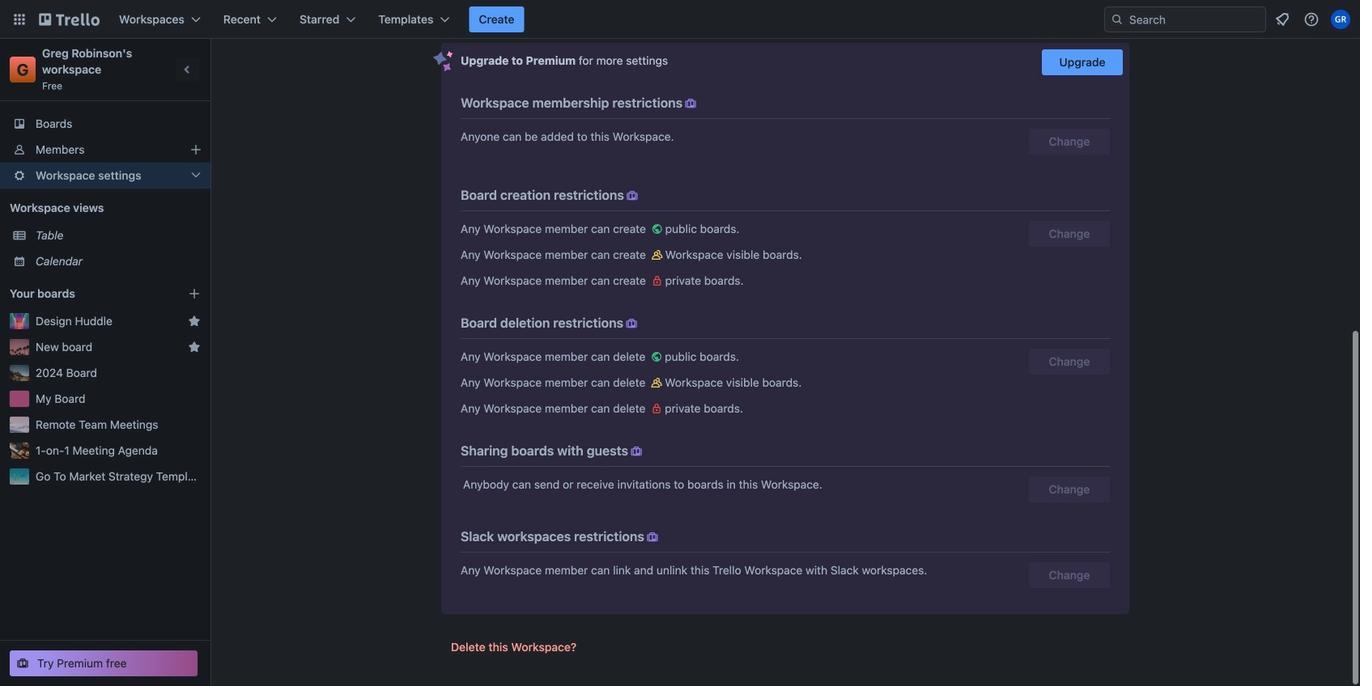 Task type: describe. For each thing, give the bounding box(es) containing it.
primary element
[[0, 0, 1361, 39]]

workspace navigation collapse icon image
[[177, 58, 199, 81]]

2 starred icon image from the top
[[188, 341, 201, 354]]

0 notifications image
[[1273, 10, 1293, 29]]

back to home image
[[39, 6, 100, 32]]

sparkle image
[[433, 51, 454, 72]]

1 starred icon image from the top
[[188, 315, 201, 328]]



Task type: vqa. For each thing, say whether or not it's contained in the screenshot.
Primary element at the top
yes



Task type: locate. For each thing, give the bounding box(es) containing it.
add board image
[[188, 288, 201, 301]]

0 vertical spatial starred icon image
[[188, 315, 201, 328]]

search image
[[1111, 13, 1124, 26]]

sm image
[[683, 96, 699, 112], [624, 188, 641, 204], [649, 273, 666, 289], [624, 316, 640, 332], [649, 375, 665, 391], [649, 401, 665, 417]]

your boards with 7 items element
[[10, 284, 164, 304]]

sm image
[[649, 221, 666, 237], [649, 247, 666, 263], [649, 349, 665, 365], [629, 444, 645, 460], [645, 530, 661, 546]]

open information menu image
[[1304, 11, 1320, 28]]

starred icon image
[[188, 315, 201, 328], [188, 341, 201, 354]]

1 vertical spatial starred icon image
[[188, 341, 201, 354]]

Search field
[[1105, 6, 1267, 32]]

greg robinson (gregrobinson96) image
[[1332, 10, 1351, 29]]



